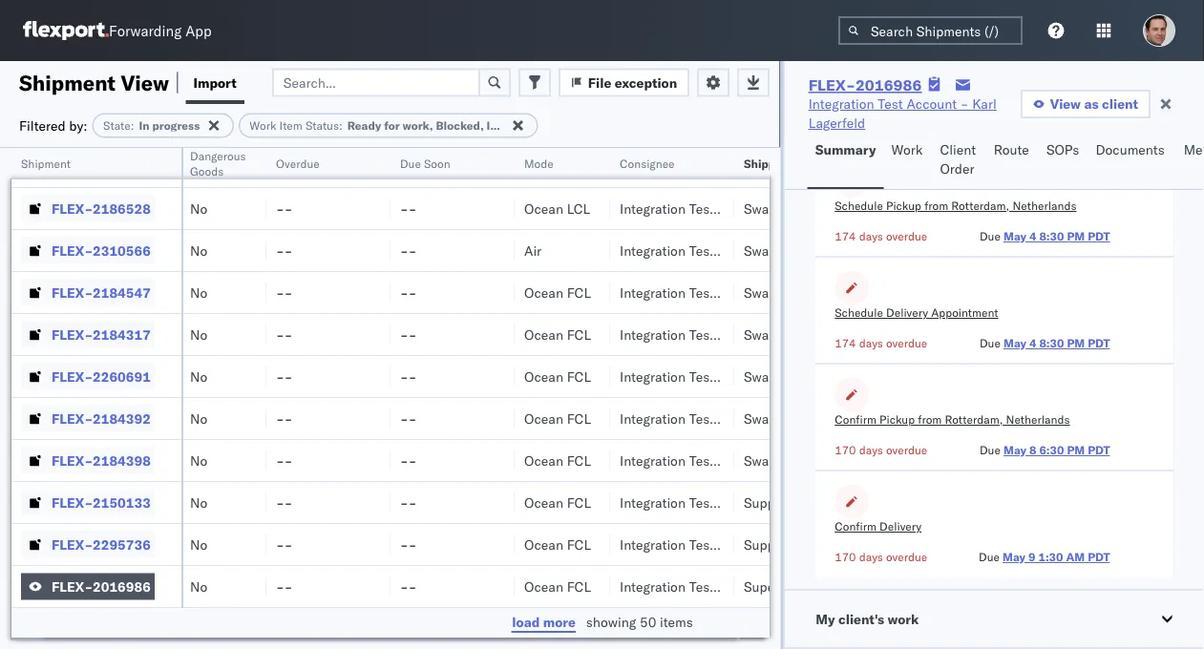 Task type: describe. For each thing, give the bounding box(es) containing it.
flex-2184398 button
[[21, 448, 155, 474]]

file exception
[[588, 74, 678, 91]]

fcl for flex-2295736
[[567, 536, 591, 553]]

no for flex-2310566
[[190, 242, 207, 259]]

swarovski for flex-2186528
[[744, 200, 805, 217]]

rotterdam, for due may 4 8:30 pm pdt
[[951, 199, 1010, 214]]

due soon
[[400, 156, 451, 171]]

8
[[1029, 444, 1036, 458]]

shirt
[[783, 578, 813, 595]]

due for schedule pickup from rotterdam, netherlands
[[980, 230, 1001, 244]]

goods
[[190, 164, 224, 178]]

thailand for 2184317
[[809, 326, 861, 343]]

ocean fcl for flex-2150133
[[524, 494, 591, 511]]

ocean for 2186528
[[524, 200, 564, 217]]

0 horizontal spatial view
[[121, 69, 169, 96]]

ocean fcl for flex-2016986
[[524, 578, 591, 595]]

1 : from the left
[[131, 118, 134, 133]]

resize handle column header for mode
[[588, 148, 610, 650]]

air for flex-2310566
[[524, 242, 542, 259]]

mode
[[524, 156, 554, 171]]

flex- for flex-2260691 button
[[52, 368, 93, 385]]

my client's work button
[[785, 591, 1205, 649]]

2 : from the left
[[339, 118, 343, 133]]

integration test account - on ag for flex-2150133
[[620, 494, 826, 511]]

due left soon
[[400, 156, 421, 171]]

integration for flex-2295736
[[620, 536, 686, 553]]

showing 50 items
[[586, 614, 693, 631]]

due may 4 8:30 pm pdt for schedule pickup from rotterdam, netherlands
[[980, 230, 1110, 244]]

ocean for 2184398
[[524, 452, 564, 469]]

due for schedule delivery appointment
[[980, 337, 1001, 351]]

flex- for flex-2310566 button
[[52, 242, 93, 259]]

filtered by:
[[19, 117, 88, 134]]

for
[[384, 118, 400, 133]]

may 9 1:30 am pdt button
[[1003, 551, 1110, 565]]

mes
[[1184, 141, 1205, 158]]

swarovski for flex-2184398
[[744, 452, 805, 469]]

flex-2260691
[[52, 368, 151, 385]]

thailand for 2310566
[[809, 242, 861, 259]]

shipment for shipment
[[21, 156, 71, 171]]

status
[[306, 118, 339, 133]]

state : in progress
[[103, 118, 200, 133]]

swarovski for flex-2184547
[[744, 284, 805, 301]]

1 in from the left
[[139, 118, 150, 133]]

schedule delivery appointment
[[835, 306, 998, 321]]

swarovski for flex-2260691
[[744, 368, 805, 385]]

ocean lcl
[[524, 200, 591, 217]]

flex- up lagerfeld at the right top of page
[[809, 75, 856, 95]]

integration test account - karl lagerfeld link
[[809, 95, 1021, 133]]

client order button
[[933, 133, 987, 189]]

blocked,
[[436, 118, 484, 133]]

view as client button
[[1021, 90, 1151, 118]]

flex-2184317
[[52, 326, 151, 343]]

50
[[640, 614, 657, 631]]

overdue
[[276, 156, 320, 171]]

2 in from the left
[[487, 118, 497, 133]]

netherlands for 8:30
[[1013, 199, 1077, 214]]

8:30 for schedule pickup from rotterdam, netherlands
[[1039, 230, 1064, 244]]

3 resize handle column header from the left
[[368, 148, 391, 650]]

am
[[1066, 551, 1085, 565]]

swarovski for flex-2310566
[[744, 242, 805, 259]]

my
[[816, 611, 835, 628]]

shipper name
[[744, 156, 822, 171]]

resize handle column header for dangerous goods
[[244, 148, 267, 650]]

forwarding app link
[[23, 21, 212, 40]]

by:
[[69, 117, 88, 134]]

work for work item status : ready for work, blocked, in progress
[[250, 118, 277, 133]]

on for flex-2295736
[[784, 536, 804, 553]]

flex-2310566
[[52, 242, 151, 259]]

170 days overdue for delivery
[[835, 551, 927, 565]]

app
[[185, 21, 212, 40]]

days for confirm delivery
[[859, 551, 883, 565]]

174 for schedule pickup from rotterdam, netherlands
[[835, 230, 856, 244]]

fcl for flex-2016986
[[567, 578, 591, 595]]

resize handle column header for shipment
[[159, 148, 182, 650]]

flex-2069495 button
[[21, 153, 155, 180]]

days for schedule delivery appointment
[[859, 337, 883, 351]]

6:30
[[1039, 444, 1064, 458]]

integration inside integration test account - karl lagerfeld
[[809, 96, 875, 112]]

view as client
[[1051, 96, 1139, 112]]

174 days overdue for delivery
[[835, 337, 927, 351]]

no for flex-2150133
[[190, 494, 207, 511]]

work
[[888, 611, 919, 628]]

flex-2150133
[[52, 494, 151, 511]]

integration test account - karl lagerfeld
[[809, 96, 997, 131]]

flex- for "flex-2186528" button
[[52, 200, 93, 217]]

forwarding app
[[109, 21, 212, 40]]

lcl
[[567, 200, 591, 217]]

174 for schedule delivery appointment
[[835, 337, 856, 351]]

pdt for schedule pickup from rotterdam, netherlands
[[1088, 230, 1110, 244]]

sops button
[[1039, 133, 1088, 189]]

supplier test for 2150133
[[744, 494, 823, 511]]

ocean fcl for flex-2295736
[[524, 536, 591, 553]]

no for flex-2184398
[[190, 452, 207, 469]]

days for schedule pickup from rotterdam, netherlands
[[859, 230, 883, 244]]

Search Shipments (/) text field
[[839, 16, 1023, 45]]

dangerous goods button
[[181, 144, 259, 179]]

exception
[[615, 74, 678, 91]]

shipper name button
[[735, 152, 840, 171]]

- inside integration test account - karl lagerfeld
[[961, 96, 969, 112]]

fcl for flex-2260691
[[567, 368, 591, 385]]

swarovski thailand test for 2184547
[[744, 284, 890, 301]]

dangerous goods
[[190, 149, 246, 178]]

load
[[512, 614, 540, 631]]

supplier for flex-2150133
[[744, 494, 795, 511]]

overdue for confirm delivery
[[886, 551, 927, 565]]

no for flex-2069495
[[190, 158, 207, 175]]

load more button
[[511, 613, 577, 632]]

4 resize handle column header from the left
[[492, 148, 515, 650]]

test inside integration test account - karl lagerfeld
[[878, 96, 904, 112]]

documents
[[1096, 141, 1165, 158]]

due may 8 6:30 pm pdt
[[980, 444, 1110, 458]]

flex- for flex-2184317 button
[[52, 326, 93, 343]]

client's
[[838, 611, 884, 628]]

days for confirm pickup from rotterdam, netherlands
[[859, 444, 883, 458]]

flex-2310566 button
[[21, 237, 155, 264]]

route
[[994, 141, 1030, 158]]

work button
[[884, 133, 933, 189]]

flex- for flex-2069495 "button"
[[52, 158, 93, 175]]

resize handle column header for consignee
[[712, 148, 735, 650]]

mes button
[[1177, 133, 1205, 189]]

2069495
[[93, 158, 151, 175]]

2016986 inside button
[[93, 578, 151, 595]]

Search... text field
[[272, 68, 480, 97]]

confirm delivery button
[[835, 520, 922, 535]]

forwarding
[[109, 21, 182, 40]]

swarovski dongguan
[[744, 452, 870, 469]]

route button
[[987, 133, 1039, 189]]

karl
[[973, 96, 997, 112]]

2 progress from the left
[[500, 118, 548, 133]]

supplier test for 2295736
[[744, 536, 823, 553]]

showing
[[586, 614, 637, 631]]

swarovski singapore test
[[744, 410, 898, 427]]

no for flex-2260691
[[190, 368, 207, 385]]

pm for schedule pickup from rotterdam, netherlands
[[1067, 230, 1085, 244]]

items
[[660, 614, 693, 631]]

pdt for confirm pickup from rotterdam, netherlands
[[1088, 444, 1110, 458]]

1 progress from the left
[[152, 118, 200, 133]]

summary
[[816, 141, 876, 158]]

due may 4 8:30 pm pdt for schedule delivery appointment
[[980, 337, 1110, 351]]

air for flex-2069495
[[524, 158, 542, 175]]

flex-2184392 button
[[21, 406, 155, 432]]

flex-2295736
[[52, 536, 151, 553]]

swarovski for flex-2184392
[[744, 410, 805, 427]]

flex-2184398
[[52, 452, 151, 469]]

1 horizontal spatial 2016986
[[856, 75, 922, 95]]

swarovski thailand test for 2184317
[[744, 326, 890, 343]]

view inside button
[[1051, 96, 1081, 112]]

ocean for 2016986
[[524, 578, 564, 595]]

filtered
[[19, 117, 66, 134]]

on for flex-2150133
[[784, 494, 804, 511]]

flex-2184392
[[52, 410, 151, 427]]

flex-2069495
[[52, 158, 151, 175]]

8:30 for schedule delivery appointment
[[1039, 337, 1064, 351]]

170 days overdue for pickup
[[835, 444, 927, 458]]

consignee
[[620, 156, 675, 171]]

shipper
[[744, 156, 787, 171]]



Task type: locate. For each thing, give the bounding box(es) containing it.
flex-2016986 button
[[21, 574, 155, 600]]

from right singapore
[[918, 413, 942, 427]]

may for schedule pickup from rotterdam, netherlands
[[1004, 230, 1026, 244]]

ocean for 2184547
[[524, 284, 564, 301]]

days
[[859, 230, 883, 244], [859, 337, 883, 351], [859, 444, 883, 458], [859, 551, 883, 565]]

6 swarovski from the top
[[744, 368, 805, 385]]

0 horizontal spatial 2016986
[[93, 578, 151, 595]]

9 no from the top
[[190, 494, 207, 511]]

overdue for schedule pickup from rotterdam, netherlands
[[886, 230, 927, 244]]

flex- down flex-2150133 button
[[52, 536, 93, 553]]

1 may 4 8:30 pm pdt button from the top
[[1004, 230, 1110, 244]]

account
[[907, 96, 957, 112], [718, 494, 769, 511], [718, 536, 769, 553]]

swarovski for flex-2069495
[[744, 158, 805, 175]]

1 supplier test from the top
[[744, 494, 823, 511]]

ocean fcl for flex-2184547
[[524, 284, 591, 301]]

swarovski thailand test for 2310566
[[744, 242, 890, 259]]

rotterdam, down order
[[951, 199, 1010, 214]]

0 vertical spatial delivery
[[886, 306, 928, 321]]

170 for confirm pickup from rotterdam, netherlands
[[835, 444, 856, 458]]

1 vertical spatial work
[[892, 141, 923, 158]]

0 vertical spatial supplier
[[744, 494, 795, 511]]

0 vertical spatial netherlands
[[1013, 199, 1077, 214]]

174 days overdue for pickup
[[835, 230, 927, 244]]

4
[[1029, 230, 1036, 244], [1029, 337, 1036, 351]]

2184398
[[93, 452, 151, 469]]

3 pdt from the top
[[1088, 444, 1110, 458]]

flex- for flex-2184547 button
[[52, 284, 93, 301]]

1 swarovski from the top
[[744, 158, 805, 175]]

netherlands for 6:30
[[1006, 413, 1070, 427]]

delivery left the 'appointment' at the top right
[[886, 306, 928, 321]]

3 thailand from the top
[[809, 242, 861, 259]]

1 ocean from the top
[[524, 200, 564, 217]]

1 horizontal spatial :
[[339, 118, 343, 133]]

ag up the ltd.
[[807, 536, 826, 553]]

client
[[1102, 96, 1139, 112]]

may for confirm pickup from rotterdam, netherlands
[[1004, 444, 1026, 458]]

0 vertical spatial 8:30
[[1039, 230, 1064, 244]]

170 for confirm delivery
[[835, 551, 856, 565]]

progress up dangerous
[[152, 118, 200, 133]]

1 vertical spatial due may 4 8:30 pm pdt
[[980, 337, 1110, 351]]

1 air from the top
[[524, 158, 542, 175]]

0 vertical spatial rotterdam,
[[951, 199, 1010, 214]]

flex- down flex-2310566 button
[[52, 284, 93, 301]]

due for confirm pickup from rotterdam, netherlands
[[980, 444, 1001, 458]]

thailand for 2184547
[[809, 284, 861, 301]]

integration for flex-2150133
[[620, 494, 686, 511]]

delivery up the work
[[879, 520, 922, 534]]

flex-2016986 link
[[809, 75, 922, 95]]

0 vertical spatial ag
[[807, 494, 826, 511]]

ocean for 2184317
[[524, 326, 564, 343]]

no for flex-2186528
[[190, 200, 207, 217]]

super shirt ltd.
[[744, 578, 840, 595]]

6 no from the top
[[190, 368, 207, 385]]

shipment up by:
[[19, 69, 116, 96]]

0 horizontal spatial work
[[250, 118, 277, 133]]

5 resize handle column header from the left
[[588, 148, 610, 650]]

schedule inside button
[[835, 199, 883, 214]]

view left as at the top right
[[1051, 96, 1081, 112]]

1 vertical spatial shipment
[[21, 156, 71, 171]]

1 on from the top
[[784, 494, 804, 511]]

1 vertical spatial pm
[[1067, 337, 1085, 351]]

sops
[[1047, 141, 1080, 158]]

0 horizontal spatial in
[[139, 118, 150, 133]]

11 no from the top
[[190, 578, 207, 595]]

flex-2184317 button
[[21, 321, 155, 348]]

0 vertical spatial 170
[[835, 444, 856, 458]]

in right blocked,
[[487, 118, 497, 133]]

0 vertical spatial supplier test
[[744, 494, 823, 511]]

account down the swarovski dongguan
[[718, 494, 769, 511]]

8 swarovski from the top
[[744, 452, 805, 469]]

2 supplier from the top
[[744, 536, 795, 553]]

flex- for flex-2184398 button
[[52, 452, 93, 469]]

progress up mode
[[500, 118, 548, 133]]

2 4 from the top
[[1029, 337, 1036, 351]]

1 horizontal spatial progress
[[500, 118, 548, 133]]

1 174 from the top
[[835, 230, 856, 244]]

1 integration test account - on ag from the top
[[620, 494, 826, 511]]

-
[[961, 96, 969, 112], [276, 158, 284, 175], [284, 158, 293, 175], [400, 158, 409, 175], [409, 158, 417, 175], [276, 200, 284, 217], [284, 200, 293, 217], [400, 200, 409, 217], [409, 200, 417, 217], [276, 242, 284, 259], [284, 242, 293, 259], [400, 242, 409, 259], [409, 242, 417, 259], [276, 284, 284, 301], [284, 284, 293, 301], [400, 284, 409, 301], [409, 284, 417, 301], [276, 326, 284, 343], [284, 326, 293, 343], [400, 326, 409, 343], [409, 326, 417, 343], [276, 368, 284, 385], [284, 368, 293, 385], [400, 368, 409, 385], [409, 368, 417, 385], [276, 410, 284, 427], [284, 410, 293, 427], [400, 410, 409, 427], [409, 410, 417, 427], [276, 452, 284, 469], [284, 452, 293, 469], [400, 452, 409, 469], [409, 452, 417, 469], [276, 494, 284, 511], [284, 494, 293, 511], [400, 494, 409, 511], [409, 494, 417, 511], [772, 494, 780, 511], [276, 536, 284, 553], [284, 536, 293, 553], [400, 536, 409, 553], [409, 536, 417, 553], [772, 536, 780, 553], [276, 578, 284, 595], [284, 578, 293, 595], [400, 578, 409, 595], [409, 578, 417, 595]]

shipment for shipment view
[[19, 69, 116, 96]]

ocean fcl for flex-2184398
[[524, 452, 591, 469]]

dangerous
[[190, 149, 246, 163]]

ocean for 2295736
[[524, 536, 564, 553]]

flex-2016986 up integration test account - karl lagerfeld
[[809, 75, 922, 95]]

0 vertical spatial due may 4 8:30 pm pdt
[[980, 230, 1110, 244]]

account left "karl"
[[907, 96, 957, 112]]

due left 9
[[979, 551, 1000, 565]]

days down summary button
[[859, 230, 883, 244]]

may for schedule delivery appointment
[[1004, 337, 1026, 351]]

4 overdue from the top
[[886, 551, 927, 565]]

1 thailand from the top
[[809, 158, 861, 175]]

0 vertical spatial 2016986
[[856, 75, 922, 95]]

2184392
[[93, 410, 151, 427]]

rotterdam, up due may 8 6:30 pm pdt
[[945, 413, 1003, 427]]

5 ocean from the top
[[524, 410, 564, 427]]

4 swarovski from the top
[[744, 284, 805, 301]]

flex- down the flex-2295736 button at the left bottom
[[52, 578, 93, 595]]

0 vertical spatial integration
[[809, 96, 875, 112]]

fcl for flex-2184392
[[567, 410, 591, 427]]

pm for schedule delivery appointment
[[1067, 337, 1085, 351]]

0 vertical spatial pickup
[[886, 199, 921, 214]]

confirm
[[835, 413, 876, 427], [835, 520, 876, 534]]

summary button
[[808, 133, 884, 189]]

2 confirm from the top
[[835, 520, 876, 534]]

load more
[[512, 614, 576, 631]]

2 pm from the top
[[1067, 337, 1085, 351]]

no for flex-2016986
[[190, 578, 207, 595]]

shipment button
[[11, 152, 162, 171]]

8 no from the top
[[190, 452, 207, 469]]

9
[[1028, 551, 1036, 565]]

1 horizontal spatial view
[[1051, 96, 1081, 112]]

air down "ocean lcl"
[[524, 242, 542, 259]]

flex- for 'flex-2016986' button
[[52, 578, 93, 595]]

1 174 days overdue from the top
[[835, 230, 927, 244]]

2 170 from the top
[[835, 551, 856, 565]]

ocean fcl for flex-2184317
[[524, 326, 591, 343]]

4 ocean from the top
[[524, 368, 564, 385]]

shipment inside button
[[21, 156, 71, 171]]

1 170 from the top
[[835, 444, 856, 458]]

may 4 8:30 pm pdt button for schedule pickup from rotterdam, netherlands
[[1004, 230, 1110, 244]]

work,
[[403, 118, 433, 133]]

1 schedule from the top
[[835, 199, 883, 214]]

flex- down flex-2184392 button
[[52, 452, 93, 469]]

0 vertical spatial schedule
[[835, 199, 883, 214]]

170 days overdue down confirm delivery button
[[835, 551, 927, 565]]

0 vertical spatial work
[[250, 118, 277, 133]]

rotterdam, inside the confirm pickup from rotterdam, netherlands button
[[945, 413, 1003, 427]]

no for flex-2184547
[[190, 284, 207, 301]]

1 due may 4 8:30 pm pdt from the top
[[980, 230, 1110, 244]]

confirm for confirm pickup from rotterdam, netherlands
[[835, 413, 876, 427]]

due left 8
[[980, 444, 1001, 458]]

fcl
[[567, 284, 591, 301], [567, 326, 591, 343], [567, 368, 591, 385], [567, 410, 591, 427], [567, 452, 591, 469], [567, 494, 591, 511], [567, 536, 591, 553], [567, 578, 591, 595]]

1 vertical spatial 174
[[835, 337, 856, 351]]

days down singapore
[[859, 444, 883, 458]]

2184317
[[93, 326, 151, 343]]

flex-2016986 down "flex-2295736"
[[52, 578, 151, 595]]

flex-2150133 button
[[21, 490, 155, 516]]

client
[[940, 141, 976, 158]]

confirm up the ltd.
[[835, 520, 876, 534]]

flex- for flex-2184392 button
[[52, 410, 93, 427]]

flex- down flex-2184398 button
[[52, 494, 93, 511]]

6 resize handle column header from the left
[[712, 148, 735, 650]]

pickup down 'work' "button"
[[886, 199, 921, 214]]

2 174 from the top
[[835, 337, 856, 351]]

2016986 down 2295736 on the bottom of the page
[[93, 578, 151, 595]]

1 vertical spatial schedule
[[835, 306, 883, 321]]

1 vertical spatial delivery
[[879, 520, 922, 534]]

integration test account - on ag for flex-2295736
[[620, 536, 826, 553]]

170 days overdue down singapore
[[835, 444, 927, 458]]

1 vertical spatial 2016986
[[93, 578, 151, 595]]

rotterdam, for due may 8 6:30 pm pdt
[[945, 413, 1003, 427]]

8 ocean fcl from the top
[[524, 578, 591, 595]]

integration
[[809, 96, 875, 112], [620, 494, 686, 511], [620, 536, 686, 553]]

schedule
[[835, 199, 883, 214], [835, 306, 883, 321]]

delivery for schedule
[[886, 306, 928, 321]]

on up super shirt ltd. on the right bottom of page
[[784, 536, 804, 553]]

6 ocean fcl from the top
[[524, 494, 591, 511]]

consignee button
[[610, 152, 716, 171]]

7 swarovski from the top
[[744, 410, 805, 427]]

flex- down flex-2184547 button
[[52, 326, 93, 343]]

1 overdue from the top
[[886, 230, 927, 244]]

schedule pickup from rotterdam, netherlands
[[835, 199, 1077, 214]]

ocean fcl for flex-2260691
[[524, 368, 591, 385]]

my client's work
[[816, 611, 919, 628]]

0 vertical spatial 174
[[835, 230, 856, 244]]

work down integration test account - karl lagerfeld
[[892, 141, 923, 158]]

swarovski thailand test for 2186528
[[744, 200, 890, 217]]

no
[[190, 158, 207, 175], [190, 200, 207, 217], [190, 242, 207, 259], [190, 284, 207, 301], [190, 326, 207, 343], [190, 368, 207, 385], [190, 410, 207, 427], [190, 452, 207, 469], [190, 494, 207, 511], [190, 536, 207, 553], [190, 578, 207, 595]]

1 horizontal spatial in
[[487, 118, 497, 133]]

6 fcl from the top
[[567, 494, 591, 511]]

6 ocean from the top
[[524, 452, 564, 469]]

0 vertical spatial 4
[[1029, 230, 1036, 244]]

3 pm from the top
[[1067, 444, 1085, 458]]

pdt for confirm delivery
[[1088, 551, 1110, 565]]

1 vertical spatial integration
[[620, 494, 686, 511]]

6 swarovski thailand test from the top
[[744, 368, 890, 385]]

1 horizontal spatial work
[[892, 141, 923, 158]]

confirm inside the confirm pickup from rotterdam, netherlands button
[[835, 413, 876, 427]]

4 pdt from the top
[[1088, 551, 1110, 565]]

mode button
[[515, 152, 591, 171]]

0 vertical spatial flex-2016986
[[809, 75, 922, 95]]

account up super
[[718, 536, 769, 553]]

1 resize handle column header from the left
[[159, 148, 182, 650]]

pm
[[1067, 230, 1085, 244], [1067, 337, 1085, 351], [1067, 444, 1085, 458]]

: up 2069495
[[131, 118, 134, 133]]

8 ocean from the top
[[524, 536, 564, 553]]

2 supplier test from the top
[[744, 536, 823, 553]]

on down the swarovski dongguan
[[784, 494, 804, 511]]

due down schedule pickup from rotterdam, netherlands button
[[980, 230, 1001, 244]]

resize handle column header
[[159, 148, 182, 650], [244, 148, 267, 650], [368, 148, 391, 650], [492, 148, 515, 650], [588, 148, 610, 650], [712, 148, 735, 650]]

0 vertical spatial integration test account - on ag
[[620, 494, 826, 511]]

pickup for schedule
[[886, 199, 921, 214]]

1 8:30 from the top
[[1039, 230, 1064, 244]]

2 ocean from the top
[[524, 284, 564, 301]]

0 vertical spatial shipment
[[19, 69, 116, 96]]

thailand for 2260691
[[809, 368, 861, 385]]

1 vertical spatial air
[[524, 242, 542, 259]]

2 pdt from the top
[[1088, 337, 1110, 351]]

1 vertical spatial supplier test
[[744, 536, 823, 553]]

work item status : ready for work, blocked, in progress
[[250, 118, 548, 133]]

fcl for flex-2184398
[[567, 452, 591, 469]]

flex- inside "button"
[[52, 158, 93, 175]]

174 down summary button
[[835, 230, 856, 244]]

appointment
[[931, 306, 998, 321]]

1 vertical spatial 174 days overdue
[[835, 337, 927, 351]]

1 vertical spatial on
[[784, 536, 804, 553]]

work
[[250, 118, 277, 133], [892, 141, 923, 158]]

work left item at the top of page
[[250, 118, 277, 133]]

shipment view
[[19, 69, 169, 96]]

1 confirm from the top
[[835, 413, 876, 427]]

due for confirm delivery
[[979, 551, 1000, 565]]

10 no from the top
[[190, 536, 207, 553]]

1 vertical spatial ag
[[807, 536, 826, 553]]

flex-2186528 button
[[21, 195, 155, 222]]

delivery inside button
[[879, 520, 922, 534]]

rotterdam, inside schedule pickup from rotterdam, netherlands button
[[951, 199, 1010, 214]]

5 fcl from the top
[[567, 452, 591, 469]]

netherlands down the sops button
[[1013, 199, 1077, 214]]

2260691
[[93, 368, 151, 385]]

3 swarovski thailand test from the top
[[744, 242, 890, 259]]

174 days overdue down schedule pickup from rotterdam, netherlands button
[[835, 230, 927, 244]]

2 no from the top
[[190, 200, 207, 217]]

overdue for schedule delivery appointment
[[886, 337, 927, 351]]

fcl for flex-2184317
[[567, 326, 591, 343]]

schedule inside 'button'
[[835, 306, 883, 321]]

account for flex-2150133
[[718, 494, 769, 511]]

ocean for 2150133
[[524, 494, 564, 511]]

1 vertical spatial confirm
[[835, 520, 876, 534]]

1 vertical spatial pickup
[[879, 413, 915, 427]]

1 vertical spatial netherlands
[[1006, 413, 1070, 427]]

1 vertical spatial integration test account - on ag
[[620, 536, 826, 553]]

overdue down the confirm delivery
[[886, 551, 927, 565]]

3 swarovski from the top
[[744, 242, 805, 259]]

on
[[784, 494, 804, 511], [784, 536, 804, 553]]

2 vertical spatial integration
[[620, 536, 686, 553]]

5 no from the top
[[190, 326, 207, 343]]

due may 4 8:30 pm pdt down the 'appointment' at the top right
[[980, 337, 1110, 351]]

1 vertical spatial 8:30
[[1039, 337, 1064, 351]]

schedule for schedule delivery appointment
[[835, 306, 883, 321]]

1 vertical spatial 170
[[835, 551, 856, 565]]

0 vertical spatial 174 days overdue
[[835, 230, 927, 244]]

0 vertical spatial pm
[[1067, 230, 1085, 244]]

pm for confirm pickup from rotterdam, netherlands
[[1067, 444, 1085, 458]]

0 vertical spatial from
[[924, 199, 948, 214]]

2 may 4 8:30 pm pdt button from the top
[[1004, 337, 1110, 351]]

item
[[280, 118, 303, 133]]

client order
[[940, 141, 976, 177]]

view up state : in progress
[[121, 69, 169, 96]]

delivery inside 'button'
[[886, 306, 928, 321]]

2 thailand from the top
[[809, 200, 861, 217]]

4 no from the top
[[190, 284, 207, 301]]

import button
[[186, 61, 244, 104]]

170 up the ltd.
[[835, 551, 856, 565]]

2 vertical spatial pm
[[1067, 444, 1085, 458]]

2186528
[[93, 200, 151, 217]]

flex- inside button
[[52, 494, 93, 511]]

due down the 'appointment' at the top right
[[980, 337, 1001, 351]]

days down schedule delivery appointment
[[859, 337, 883, 351]]

no for flex-2184317
[[190, 326, 207, 343]]

3 overdue from the top
[[886, 444, 927, 458]]

7 ocean from the top
[[524, 494, 564, 511]]

flex- for flex-2150133 button
[[52, 494, 93, 511]]

pickup right singapore
[[879, 413, 915, 427]]

2310566
[[93, 242, 151, 259]]

swarovski
[[744, 158, 805, 175], [744, 200, 805, 217], [744, 242, 805, 259], [744, 284, 805, 301], [744, 326, 805, 343], [744, 368, 805, 385], [744, 410, 805, 427], [744, 452, 805, 469]]

1 pm from the top
[[1067, 230, 1085, 244]]

work for work
[[892, 141, 923, 158]]

pdt
[[1088, 230, 1110, 244], [1088, 337, 1110, 351], [1088, 444, 1110, 458], [1088, 551, 1110, 565]]

0 vertical spatial may 4 8:30 pm pdt button
[[1004, 230, 1110, 244]]

1 pdt from the top
[[1088, 230, 1110, 244]]

1 supplier from the top
[[744, 494, 795, 511]]

2 on from the top
[[784, 536, 804, 553]]

1 vertical spatial 170 days overdue
[[835, 551, 927, 565]]

1 vertical spatial supplier
[[744, 536, 795, 553]]

due
[[400, 156, 421, 171], [980, 230, 1001, 244], [980, 337, 1001, 351], [980, 444, 1001, 458], [979, 551, 1000, 565]]

4 for schedule pickup from rotterdam, netherlands
[[1029, 230, 1036, 244]]

days down confirm delivery button
[[859, 551, 883, 565]]

from down order
[[924, 199, 948, 214]]

0 vertical spatial 170 days overdue
[[835, 444, 927, 458]]

supplier test up super shirt ltd. on the right bottom of page
[[744, 536, 823, 553]]

flex- down by:
[[52, 158, 93, 175]]

7 ocean fcl from the top
[[524, 536, 591, 553]]

0 vertical spatial confirm
[[835, 413, 876, 427]]

swarovski thailand test for 2069495
[[744, 158, 890, 175]]

may 4 8:30 pm pdt button for schedule delivery appointment
[[1004, 337, 1110, 351]]

0 horizontal spatial flex-2016986
[[52, 578, 151, 595]]

1 days from the top
[[859, 230, 883, 244]]

ocean fcl
[[524, 284, 591, 301], [524, 326, 591, 343], [524, 368, 591, 385], [524, 410, 591, 427], [524, 452, 591, 469], [524, 494, 591, 511], [524, 536, 591, 553], [524, 578, 591, 595]]

9 ocean from the top
[[524, 578, 564, 595]]

from for 170 days overdue
[[918, 413, 942, 427]]

7 fcl from the top
[[567, 536, 591, 553]]

1 4 from the top
[[1029, 230, 1036, 244]]

from for 174 days overdue
[[924, 199, 948, 214]]

confirm delivery
[[835, 520, 922, 534]]

lagerfeld
[[809, 115, 866, 131]]

air up "ocean lcl"
[[524, 158, 542, 175]]

170 down singapore
[[835, 444, 856, 458]]

1 no from the top
[[190, 158, 207, 175]]

2 vertical spatial account
[[718, 536, 769, 553]]

0 horizontal spatial :
[[131, 118, 134, 133]]

: left ready
[[339, 118, 343, 133]]

7 no from the top
[[190, 410, 207, 427]]

order
[[940, 160, 975, 177]]

delivery
[[886, 306, 928, 321], [879, 520, 922, 534]]

file
[[588, 74, 612, 91]]

supplier test
[[744, 494, 823, 511], [744, 536, 823, 553]]

confirm up dongguan
[[835, 413, 876, 427]]

174 days overdue
[[835, 230, 927, 244], [835, 337, 927, 351]]

progress
[[152, 118, 200, 133], [500, 118, 548, 133]]

account inside integration test account - karl lagerfeld
[[907, 96, 957, 112]]

thailand for 2069495
[[809, 158, 861, 175]]

flex-
[[809, 75, 856, 95], [52, 158, 93, 175], [52, 200, 93, 217], [52, 242, 93, 259], [52, 284, 93, 301], [52, 326, 93, 343], [52, 368, 93, 385], [52, 410, 93, 427], [52, 452, 93, 469], [52, 494, 93, 511], [52, 536, 93, 553], [52, 578, 93, 595]]

3 ocean from the top
[[524, 326, 564, 343]]

3 days from the top
[[859, 444, 883, 458]]

1 swarovski thailand test from the top
[[744, 158, 890, 175]]

5 thailand from the top
[[809, 326, 861, 343]]

overdue down the confirm pickup from rotterdam, netherlands button
[[886, 444, 927, 458]]

work inside "button"
[[892, 141, 923, 158]]

pickup
[[886, 199, 921, 214], [879, 413, 915, 427]]

documents button
[[1088, 133, 1177, 189]]

flexport. image
[[23, 21, 109, 40]]

0 vertical spatial on
[[784, 494, 804, 511]]

174 up singapore
[[835, 337, 856, 351]]

account for flex-2295736
[[718, 536, 769, 553]]

1 vertical spatial account
[[718, 494, 769, 511]]

174 days overdue down schedule delivery appointment 'button'
[[835, 337, 927, 351]]

3 ocean fcl from the top
[[524, 368, 591, 385]]

flex- down "flex-2186528" button
[[52, 242, 93, 259]]

1 vertical spatial from
[[918, 413, 942, 427]]

flex-2184547 button
[[21, 279, 155, 306]]

5 swarovski from the top
[[744, 326, 805, 343]]

0 vertical spatial air
[[524, 158, 542, 175]]

4 fcl from the top
[[567, 410, 591, 427]]

2184547
[[93, 284, 151, 301]]

1 vertical spatial flex-2016986
[[52, 578, 151, 595]]

4 swarovski thailand test from the top
[[744, 284, 890, 301]]

ag for flex-2295736
[[807, 536, 826, 553]]

supplier for flex-2295736
[[744, 536, 795, 553]]

confirm inside confirm delivery button
[[835, 520, 876, 534]]

2 air from the top
[[524, 242, 542, 259]]

1 vertical spatial may 4 8:30 pm pdt button
[[1004, 337, 1110, 351]]

2 174 days overdue from the top
[[835, 337, 927, 351]]

1 vertical spatial rotterdam,
[[945, 413, 1003, 427]]

name
[[790, 156, 822, 171]]

due may 9 1:30 am pdt
[[979, 551, 1110, 565]]

2 due may 4 8:30 pm pdt from the top
[[980, 337, 1110, 351]]

flex-2184547
[[52, 284, 151, 301]]

in right state
[[139, 118, 150, 133]]

netherlands up 8
[[1006, 413, 1070, 427]]

shipment
[[19, 69, 116, 96], [21, 156, 71, 171]]

2 170 days overdue from the top
[[835, 551, 927, 565]]

flex- down flex-2184317 button
[[52, 368, 93, 385]]

confirm for confirm delivery
[[835, 520, 876, 534]]

flex- down flex-2069495 "button"
[[52, 200, 93, 217]]

supplier down the swarovski dongguan
[[744, 494, 795, 511]]

1 fcl from the top
[[567, 284, 591, 301]]

flex-2016986 inside button
[[52, 578, 151, 595]]

supplier test down the swarovski dongguan
[[744, 494, 823, 511]]

4 thailand from the top
[[809, 284, 861, 301]]

ocean for 2260691
[[524, 368, 564, 385]]

overdue down schedule delivery appointment
[[886, 337, 927, 351]]

2 fcl from the top
[[567, 326, 591, 343]]

rotterdam,
[[951, 199, 1010, 214], [945, 413, 1003, 427]]

4 for schedule delivery appointment
[[1029, 337, 1036, 351]]

2 days from the top
[[859, 337, 883, 351]]

flex- down flex-2260691 button
[[52, 410, 93, 427]]

4 ocean fcl from the top
[[524, 410, 591, 427]]

singapore
[[809, 410, 869, 427]]

1 vertical spatial 4
[[1029, 337, 1036, 351]]

thailand for 2186528
[[809, 200, 861, 217]]

supplier up super
[[744, 536, 795, 553]]

1 170 days overdue from the top
[[835, 444, 927, 458]]

may 8 6:30 pm pdt button
[[1004, 444, 1110, 458]]

due may 4 8:30 pm pdt down the sops button
[[980, 230, 1110, 244]]

5 swarovski thailand test from the top
[[744, 326, 890, 343]]

2016986 up integration test account - karl lagerfeld
[[856, 75, 922, 95]]

ag for flex-2150133
[[807, 494, 826, 511]]

0 horizontal spatial progress
[[152, 118, 200, 133]]

overdue down schedule pickup from rotterdam, netherlands button
[[886, 230, 927, 244]]

1 horizontal spatial flex-2016986
[[809, 75, 922, 95]]

0 vertical spatial account
[[907, 96, 957, 112]]

5 ocean fcl from the top
[[524, 452, 591, 469]]

1 ocean fcl from the top
[[524, 284, 591, 301]]

ag down the swarovski dongguan
[[807, 494, 826, 511]]

shipment down filtered
[[21, 156, 71, 171]]

flex-2260691 button
[[21, 363, 155, 390]]

flex-2186528
[[52, 200, 151, 217]]

confirm pickup from rotterdam, netherlands
[[835, 413, 1070, 427]]

may for confirm delivery
[[1003, 551, 1026, 565]]

fcl for flex-2184547
[[567, 284, 591, 301]]



Task type: vqa. For each thing, say whether or not it's contained in the screenshot.
FLEX-2184547's the Swarovski
yes



